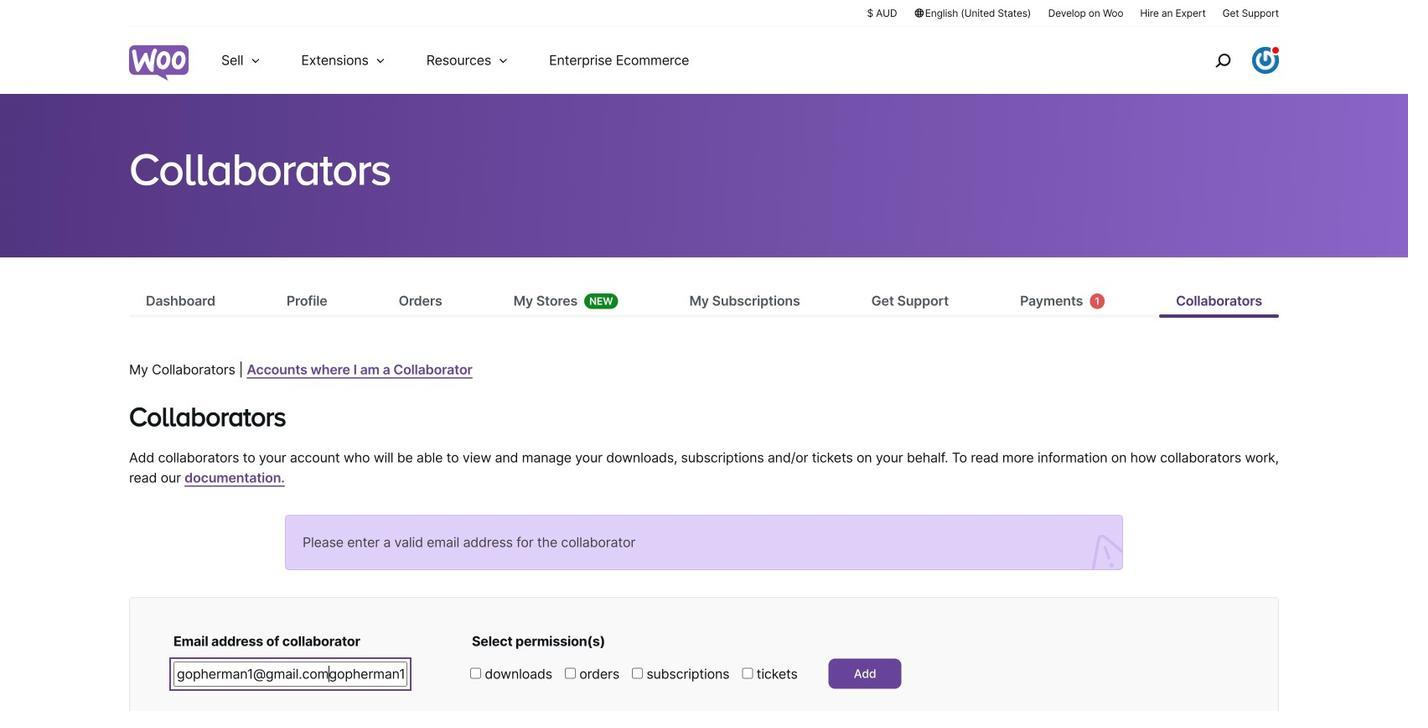 Task type: describe. For each thing, give the bounding box(es) containing it.
open account menu image
[[1253, 47, 1280, 74]]

search image
[[1210, 47, 1237, 74]]



Task type: locate. For each thing, give the bounding box(es) containing it.
None checkbox
[[470, 668, 481, 679], [565, 668, 576, 679], [632, 668, 643, 679], [470, 668, 481, 679], [565, 668, 576, 679], [632, 668, 643, 679]]

None checkbox
[[742, 668, 753, 679]]

service navigation menu element
[[1180, 33, 1280, 88]]



Task type: vqa. For each thing, say whether or not it's contained in the screenshot.
leftmost A
no



